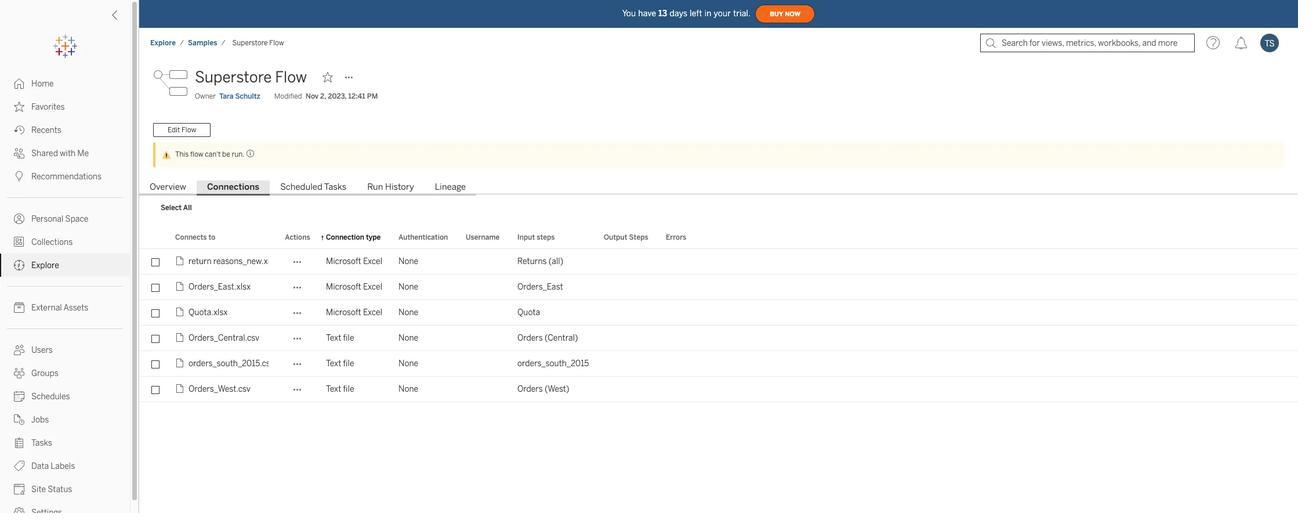 Task type: describe. For each thing, give the bounding box(es) containing it.
returns
[[518, 256, 547, 266]]

home
[[31, 79, 54, 89]]

to
[[209, 233, 216, 241]]

file (microsoft excel) image for return reasons_new.xlsx
[[175, 256, 189, 268]]

this flow can't be run.
[[175, 150, 245, 158]]

tara
[[219, 92, 234, 100]]

run
[[368, 182, 383, 192]]

groups link
[[0, 362, 130, 385]]

users
[[31, 345, 53, 355]]

run history
[[368, 182, 414, 192]]

quota
[[518, 308, 540, 317]]

site status link
[[0, 478, 130, 501]]

microsoft for orders_east.xlsx
[[326, 282, 361, 292]]

home link
[[0, 72, 130, 95]]

text for orders_west.csv
[[326, 384, 341, 394]]

microsoft excel for quota.xlsx
[[326, 308, 382, 317]]

row containing quota.xlsx
[[139, 300, 1299, 326]]

modified nov 2, 2023, 12:41 pm
[[274, 92, 378, 100]]

you
[[623, 8, 636, 18]]

schedules link
[[0, 385, 130, 408]]

users link
[[0, 338, 130, 362]]

modified
[[274, 92, 302, 100]]

microsoft for return reasons_new.xlsx
[[326, 256, 361, 266]]

row group containing return reasons_new.xlsx
[[139, 249, 1299, 402]]

none for returns (all)
[[399, 256, 419, 266]]

explore for explore / samples /
[[150, 39, 176, 47]]

this
[[175, 150, 189, 158]]

lineage
[[435, 182, 466, 192]]

actions
[[285, 233, 310, 241]]

reasons_new.xlsx
[[213, 256, 278, 266]]

me
[[77, 149, 89, 158]]

orders for orders (central)
[[518, 333, 543, 343]]

now
[[785, 10, 801, 18]]

excel for return reasons_new.xlsx
[[363, 256, 382, 266]]

orders_south_2015.csv
[[189, 359, 274, 368]]

connection type
[[326, 233, 381, 241]]

errors
[[666, 233, 687, 241]]

text file for orders_south_2015.csv
[[326, 359, 354, 368]]

nov
[[306, 92, 319, 100]]

steps
[[537, 233, 555, 241]]

sub-spaces tab list
[[139, 180, 1299, 196]]

superstore flow inside main content
[[195, 68, 307, 86]]

explore / samples /
[[150, 39, 225, 47]]

space
[[65, 214, 88, 224]]

none for orders_east
[[399, 282, 419, 292]]

schultz
[[235, 92, 260, 100]]

text file for orders_west.csv
[[326, 384, 354, 394]]

personal
[[31, 214, 63, 224]]

overview
[[150, 182, 186, 192]]

file (text file) image for orders_south_2015.csv
[[175, 358, 189, 370]]

13
[[659, 8, 668, 18]]

orders_east.xlsx
[[189, 282, 251, 292]]

file for orders_west.csv
[[343, 384, 354, 394]]

output
[[604, 233, 628, 241]]

personal space link
[[0, 207, 130, 230]]

personal space
[[31, 214, 88, 224]]

type
[[366, 233, 381, 241]]

row containing return reasons_new.xlsx
[[139, 249, 1299, 274]]

data labels
[[31, 461, 75, 471]]

microsoft for quota.xlsx
[[326, 308, 361, 317]]

username
[[466, 233, 500, 241]]

file (text file) image
[[175, 333, 189, 344]]

status
[[48, 485, 72, 494]]

navigation panel element
[[0, 35, 130, 513]]

you have 13 days left in your trial.
[[623, 8, 751, 18]]

input steps
[[518, 233, 555, 241]]

jobs
[[31, 415, 49, 425]]

buy now button
[[756, 5, 815, 23]]

superstore flow main content
[[139, 58, 1299, 513]]

your
[[714, 8, 731, 18]]

flow image
[[153, 66, 188, 100]]

edit flow button
[[153, 123, 211, 137]]

0 vertical spatial explore link
[[150, 38, 177, 48]]

text file for orders_central.csv
[[326, 333, 354, 343]]

run.
[[232, 150, 245, 158]]

output steps
[[604, 233, 649, 241]]

data
[[31, 461, 49, 471]]

flow for superstore flow element
[[269, 39, 284, 47]]

1 vertical spatial explore link
[[0, 254, 130, 277]]

shared with me link
[[0, 142, 130, 165]]

file for orders_central.csv
[[343, 333, 354, 343]]

row containing orders_west.csv
[[139, 377, 1299, 402]]

(central)
[[545, 333, 578, 343]]

input
[[518, 233, 535, 241]]

text for orders_central.csv
[[326, 333, 341, 343]]

recommendations
[[31, 172, 102, 182]]

buy now
[[770, 10, 801, 18]]

orders for orders (west)
[[518, 384, 543, 394]]

returns (all)
[[518, 256, 564, 266]]

orders_west.csv
[[189, 384, 251, 394]]

data labels link
[[0, 454, 130, 478]]

left
[[690, 8, 703, 18]]

12:41
[[349, 92, 365, 100]]

shared
[[31, 149, 58, 158]]

owner tara schultz
[[195, 92, 260, 100]]



Task type: vqa. For each thing, say whether or not it's contained in the screenshot.


Task type: locate. For each thing, give the bounding box(es) containing it.
1 vertical spatial file
[[343, 359, 354, 368]]

1 horizontal spatial /
[[222, 39, 225, 47]]

3 text from the top
[[326, 384, 341, 394]]

1 none from the top
[[399, 256, 419, 266]]

4 none from the top
[[399, 333, 419, 343]]

1 vertical spatial file (microsoft excel) image
[[175, 281, 189, 293]]

external
[[31, 303, 62, 313]]

0 horizontal spatial /
[[180, 39, 184, 47]]

2 file (text file) image from the top
[[175, 384, 189, 395]]

samples
[[188, 39, 217, 47]]

2 vertical spatial microsoft excel
[[326, 308, 382, 317]]

flow run requirements:
the flow must have at least one output step. image
[[245, 149, 255, 158]]

be
[[222, 150, 230, 158]]

6 row from the top
[[139, 377, 1299, 402]]

0 vertical spatial file (microsoft excel) image
[[175, 256, 189, 268]]

main navigation. press the up and down arrow keys to access links. element
[[0, 72, 130, 513]]

row containing orders_south_2015.csv
[[139, 351, 1299, 377]]

owner
[[195, 92, 216, 100]]

5 row from the top
[[139, 351, 1299, 377]]

in
[[705, 8, 712, 18]]

1 vertical spatial superstore
[[195, 68, 272, 86]]

file (microsoft excel) image up file (text file) icon
[[175, 307, 189, 319]]

scheduled tasks
[[280, 182, 347, 192]]

edit
[[168, 126, 180, 134]]

4 row from the top
[[139, 326, 1299, 351]]

1 horizontal spatial tasks
[[324, 182, 347, 192]]

2 orders from the top
[[518, 384, 543, 394]]

flow inside button
[[182, 126, 196, 134]]

file (microsoft excel) image
[[175, 256, 189, 268], [175, 281, 189, 293], [175, 307, 189, 319]]

2 microsoft from the top
[[326, 282, 361, 292]]

jobs link
[[0, 408, 130, 431]]

select all button
[[153, 201, 199, 215]]

favorites
[[31, 102, 65, 112]]

microsoft excel
[[326, 256, 382, 266], [326, 282, 382, 292], [326, 308, 382, 317]]

tasks right the scheduled
[[324, 182, 347, 192]]

superstore right samples
[[232, 39, 268, 47]]

2 vertical spatial excel
[[363, 308, 382, 317]]

row
[[139, 249, 1299, 274], [139, 274, 1299, 300], [139, 300, 1299, 326], [139, 326, 1299, 351], [139, 351, 1299, 377], [139, 377, 1299, 402]]

buy
[[770, 10, 784, 18]]

flow
[[190, 150, 204, 158]]

superstore inside main content
[[195, 68, 272, 86]]

explore link left samples link
[[150, 38, 177, 48]]

row containing orders_east.xlsx
[[139, 274, 1299, 300]]

1 horizontal spatial explore link
[[150, 38, 177, 48]]

2 row from the top
[[139, 274, 1299, 300]]

1 row from the top
[[139, 249, 1299, 274]]

collections
[[31, 237, 73, 247]]

samples link
[[187, 38, 218, 48]]

2 file from the top
[[343, 359, 354, 368]]

external assets link
[[0, 296, 130, 319]]

1 vertical spatial microsoft
[[326, 282, 361, 292]]

1 vertical spatial excel
[[363, 282, 382, 292]]

site
[[31, 485, 46, 494]]

/ right samples link
[[222, 39, 225, 47]]

text file
[[326, 333, 354, 343], [326, 359, 354, 368], [326, 384, 354, 394]]

tasks down jobs at left bottom
[[31, 438, 52, 448]]

file (microsoft excel) image for quota.xlsx
[[175, 307, 189, 319]]

none for orders_south_2015
[[399, 359, 419, 368]]

shared with me
[[31, 149, 89, 158]]

2 none from the top
[[399, 282, 419, 292]]

days
[[670, 8, 688, 18]]

1 vertical spatial tasks
[[31, 438, 52, 448]]

have
[[639, 8, 657, 18]]

trial.
[[734, 8, 751, 18]]

excel for orders_east.xlsx
[[363, 282, 382, 292]]

1 vertical spatial explore
[[31, 261, 59, 270]]

return reasons_new.xlsx
[[189, 256, 278, 266]]

1 vertical spatial orders
[[518, 384, 543, 394]]

excel for quota.xlsx
[[363, 308, 382, 317]]

1 file (text file) image from the top
[[175, 358, 189, 370]]

recents link
[[0, 118, 130, 142]]

orders_east
[[518, 282, 563, 292]]

orders left the (west)
[[518, 384, 543, 394]]

explore link
[[150, 38, 177, 48], [0, 254, 130, 277]]

1 file (microsoft excel) image from the top
[[175, 256, 189, 268]]

none for orders (central)
[[399, 333, 419, 343]]

(all)
[[549, 256, 564, 266]]

flow for edit flow button
[[182, 126, 196, 134]]

grid containing return reasons_new.xlsx
[[139, 227, 1299, 513]]

file (microsoft excel) image for orders_east.xlsx
[[175, 281, 189, 293]]

1 microsoft excel from the top
[[326, 256, 382, 266]]

/
[[180, 39, 184, 47], [222, 39, 225, 47]]

1 microsoft from the top
[[326, 256, 361, 266]]

0 vertical spatial flow
[[269, 39, 284, 47]]

can't
[[205, 150, 221, 158]]

1 text from the top
[[326, 333, 341, 343]]

1 text file from the top
[[326, 333, 354, 343]]

tasks inside tasks "link"
[[31, 438, 52, 448]]

external assets
[[31, 303, 88, 313]]

select all
[[161, 204, 192, 212]]

flow
[[269, 39, 284, 47], [275, 68, 307, 86], [182, 126, 196, 134]]

orders down quota
[[518, 333, 543, 343]]

0 vertical spatial superstore flow
[[232, 39, 284, 47]]

2023,
[[328, 92, 347, 100]]

3 row from the top
[[139, 300, 1299, 326]]

select
[[161, 204, 182, 212]]

microsoft excel for return reasons_new.xlsx
[[326, 256, 382, 266]]

0 vertical spatial microsoft excel
[[326, 256, 382, 266]]

file for orders_south_2015.csv
[[343, 359, 354, 368]]

all
[[183, 204, 192, 212]]

tasks inside 'sub-spaces' tab list
[[324, 182, 347, 192]]

1 file from the top
[[343, 333, 354, 343]]

3 excel from the top
[[363, 308, 382, 317]]

row group
[[139, 249, 1299, 402]]

pm
[[367, 92, 378, 100]]

history
[[385, 182, 414, 192]]

grid
[[139, 227, 1299, 513]]

2 vertical spatial text
[[326, 384, 341, 394]]

explore for explore
[[31, 261, 59, 270]]

3 microsoft excel from the top
[[326, 308, 382, 317]]

2 vertical spatial flow
[[182, 126, 196, 134]]

1 vertical spatial text file
[[326, 359, 354, 368]]

connects
[[175, 233, 207, 241]]

text
[[326, 333, 341, 343], [326, 359, 341, 368], [326, 384, 341, 394]]

tasks
[[324, 182, 347, 192], [31, 438, 52, 448]]

collections link
[[0, 230, 130, 254]]

row containing orders_central.csv
[[139, 326, 1299, 351]]

none for orders (west)
[[399, 384, 419, 394]]

with
[[60, 149, 76, 158]]

superstore up owner tara schultz
[[195, 68, 272, 86]]

authentication
[[399, 233, 448, 241]]

0 vertical spatial excel
[[363, 256, 382, 266]]

1 vertical spatial superstore flow
[[195, 68, 307, 86]]

1 vertical spatial file (text file) image
[[175, 384, 189, 395]]

/ left samples link
[[180, 39, 184, 47]]

2 / from the left
[[222, 39, 225, 47]]

cell
[[459, 249, 511, 274], [597, 249, 659, 274], [659, 249, 698, 274], [459, 274, 511, 300], [597, 274, 659, 300], [659, 274, 698, 300], [459, 300, 511, 326], [597, 300, 659, 326], [659, 300, 698, 326], [459, 326, 511, 351], [597, 326, 659, 351], [659, 326, 698, 351], [459, 351, 511, 377], [597, 351, 659, 377], [659, 351, 698, 377], [459, 377, 511, 402], [597, 377, 659, 402], [659, 377, 698, 402]]

2 vertical spatial text file
[[326, 384, 354, 394]]

2 vertical spatial file
[[343, 384, 354, 394]]

explore left samples link
[[150, 39, 176, 47]]

0 vertical spatial microsoft
[[326, 256, 361, 266]]

1 vertical spatial flow
[[275, 68, 307, 86]]

Search for views, metrics, workbooks, and more text field
[[981, 34, 1196, 52]]

connects to
[[175, 233, 216, 241]]

recents
[[31, 125, 61, 135]]

2 vertical spatial file (microsoft excel) image
[[175, 307, 189, 319]]

1 excel from the top
[[363, 256, 382, 266]]

file (microsoft excel) image down the connects
[[175, 256, 189, 268]]

2 text file from the top
[[326, 359, 354, 368]]

connections
[[207, 182, 259, 192]]

0 vertical spatial orders
[[518, 333, 543, 343]]

3 none from the top
[[399, 308, 419, 317]]

scheduled
[[280, 182, 323, 192]]

0 vertical spatial text
[[326, 333, 341, 343]]

2 file (microsoft excel) image from the top
[[175, 281, 189, 293]]

explore down collections
[[31, 261, 59, 270]]

file (microsoft excel) image down return
[[175, 281, 189, 293]]

0 vertical spatial superstore
[[232, 39, 268, 47]]

1 horizontal spatial explore
[[150, 39, 176, 47]]

connection
[[326, 233, 364, 241]]

2 excel from the top
[[363, 282, 382, 292]]

0 vertical spatial file
[[343, 333, 354, 343]]

orders_central.csv
[[189, 333, 260, 343]]

orders_south_2015
[[518, 359, 589, 368]]

5 none from the top
[[399, 359, 419, 368]]

superstore flow element
[[229, 39, 288, 47]]

1 / from the left
[[180, 39, 184, 47]]

0 horizontal spatial explore link
[[0, 254, 130, 277]]

0 horizontal spatial tasks
[[31, 438, 52, 448]]

microsoft excel for orders_east.xlsx
[[326, 282, 382, 292]]

2 vertical spatial microsoft
[[326, 308, 361, 317]]

explore link down collections
[[0, 254, 130, 277]]

none for quota
[[399, 308, 419, 317]]

2,
[[320, 92, 326, 100]]

1 vertical spatial microsoft excel
[[326, 282, 382, 292]]

site status
[[31, 485, 72, 494]]

2 text from the top
[[326, 359, 341, 368]]

0 vertical spatial text file
[[326, 333, 354, 343]]

(west)
[[545, 384, 570, 394]]

orders (central)
[[518, 333, 578, 343]]

0 vertical spatial tasks
[[324, 182, 347, 192]]

1 vertical spatial text
[[326, 359, 341, 368]]

recommendations link
[[0, 165, 130, 188]]

explore inside main navigation. press the up and down arrow keys to access links. "element"
[[31, 261, 59, 270]]

groups
[[31, 369, 58, 378]]

0 horizontal spatial explore
[[31, 261, 59, 270]]

file (text file) image
[[175, 358, 189, 370], [175, 384, 189, 395]]

tasks link
[[0, 431, 130, 454]]

0 vertical spatial explore
[[150, 39, 176, 47]]

3 file (microsoft excel) image from the top
[[175, 307, 189, 319]]

2 microsoft excel from the top
[[326, 282, 382, 292]]

tara schultz link
[[219, 91, 260, 102]]

3 text file from the top
[[326, 384, 354, 394]]

assets
[[63, 303, 88, 313]]

0 vertical spatial file (text file) image
[[175, 358, 189, 370]]

3 microsoft from the top
[[326, 308, 361, 317]]

excel
[[363, 256, 382, 266], [363, 282, 382, 292], [363, 308, 382, 317]]

schedules
[[31, 392, 70, 402]]

explore
[[150, 39, 176, 47], [31, 261, 59, 270]]

3 file from the top
[[343, 384, 354, 394]]

superstore
[[232, 39, 268, 47], [195, 68, 272, 86]]

orders (west)
[[518, 384, 570, 394]]

text for orders_south_2015.csv
[[326, 359, 341, 368]]

1 orders from the top
[[518, 333, 543, 343]]

file (text file) image for orders_west.csv
[[175, 384, 189, 395]]

6 none from the top
[[399, 384, 419, 394]]

microsoft
[[326, 256, 361, 266], [326, 282, 361, 292], [326, 308, 361, 317]]

favorites link
[[0, 95, 130, 118]]



